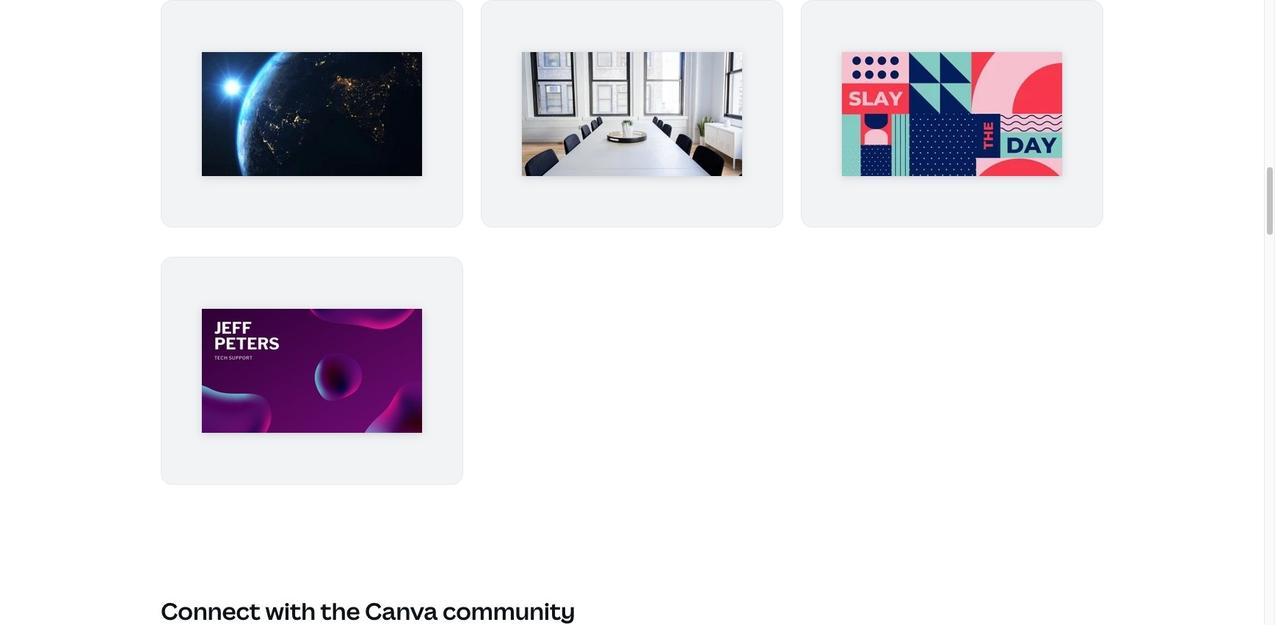 Task type: vqa. For each thing, say whether or not it's contained in the screenshot.
"didn't"
no



Task type: locate. For each thing, give the bounding box(es) containing it.
violet gradient blob virtual background image
[[202, 309, 422, 433]]

professional bright office virtual background image
[[522, 52, 742, 176]]

pink red blue aqua geometric slay the day virtual background image
[[842, 52, 1063, 176]]



Task type: describe. For each thing, give the bounding box(es) containing it.
outer space video virtual background image
[[202, 52, 422, 176]]



